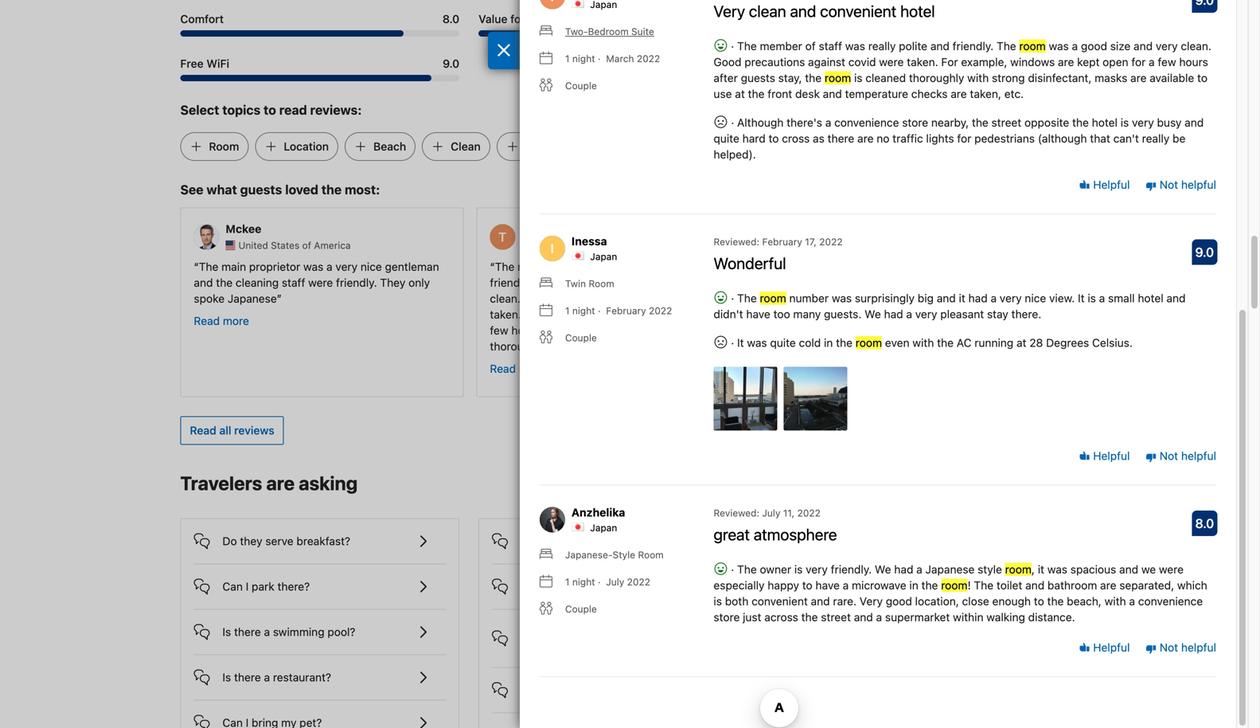 Task type: vqa. For each thing, say whether or not it's contained in the screenshot.
third night from the bottom
yes



Task type: locate. For each thing, give the bounding box(es) containing it.
1 vertical spatial february
[[606, 305, 647, 316]]

there. up cold
[[787, 308, 815, 321]]

1 vertical spatial really
[[1143, 132, 1170, 145]]

street up pedestrians
[[992, 116, 1022, 129]]

thoroughly left with... on the left top of the page
[[490, 340, 546, 353]]

helpful for very clean and convenient hotel
[[1182, 178, 1217, 191]]

at left 28
[[1017, 336, 1027, 349]]

good up with... on the left top of the page
[[524, 292, 552, 305]]

1 vertical spatial more
[[816, 330, 842, 343]]

convenient up across
[[752, 594, 808, 608]]

" for very
[[815, 308, 820, 321]]

helpful
[[1091, 178, 1131, 191], [1091, 449, 1131, 463], [1091, 641, 1131, 654]]

1 vertical spatial it
[[959, 291, 966, 305]]

surprisingly up even
[[855, 291, 915, 305]]

1 horizontal spatial 9.0
[[1196, 244, 1215, 260]]

were
[[880, 55, 904, 68], [308, 276, 333, 289], [689, 292, 714, 305], [1160, 563, 1184, 576]]

too inside number was surprisingly big and it had a very nice view. it is a small hotel and didn't have too many guests. we had a very pleasant stay there.
[[774, 307, 791, 320]]

" down 1 night · february 2022
[[578, 340, 583, 353]]

polite up 1 night · february 2022
[[657, 260, 686, 273]]

in
[[824, 336, 833, 349], [910, 579, 919, 592]]

there. inside " the room number was surprisingly big and it had a very nice view. it is a small hotel and didn't have too many guests. we had a very pleasant stay there.
[[787, 308, 815, 321]]

was inside , it was spacious and we were especially happy to have a microwave in the
[[1048, 563, 1068, 576]]

couple down 1 night · february 2022
[[566, 332, 597, 343]]

8.0 inside list of reviews region
[[1196, 516, 1215, 531]]

" inside " the main proprietor was a very nice gentleman and the cleaning staff were friendly.  they only spoke japanese
[[194, 260, 199, 273]]

a up still looking?
[[917, 563, 923, 576]]

1 horizontal spatial july
[[763, 507, 781, 518]]

really up temperature
[[869, 39, 896, 52]]

0 horizontal spatial july
[[606, 576, 625, 587]]

2 vertical spatial it
[[738, 336, 744, 349]]

in right cold
[[824, 336, 833, 349]]

1 night from the top
[[573, 53, 596, 64]]

1 horizontal spatial convenient
[[821, 1, 897, 20]]

example, up strong
[[962, 55, 1008, 68]]

2022 for reviewed: february 17, 2022
[[649, 305, 673, 316]]

were inside " the member of staff was really polite and friendly. the room was a good size and very clean. good precautions against covid were taken. for example, windows are kept open for a few hours after guests stay, the room is cleaned thoroughly with...
[[689, 292, 714, 305]]

0 vertical spatial in
[[824, 336, 833, 349]]

tara japan
[[522, 222, 562, 251]]

1 helpful from the top
[[1091, 178, 1131, 191]]

nice up 28
[[1025, 291, 1047, 305]]

1 vertical spatial good
[[619, 276, 645, 289]]

still looking?
[[869, 594, 965, 612]]

toilet
[[997, 579, 1023, 592]]

stay, up front
[[779, 71, 803, 84]]

hours inside " the member of staff was really polite and friendly. the room was a good size and very clean. good precautions against covid were taken. for example, windows are kept open for a few hours after guests stay, the room is cleaned thoroughly with...
[[512, 324, 541, 337]]

the right cold
[[836, 336, 853, 349]]

clean
[[749, 1, 787, 20]]

a inside although there's a convenience store nearby, the street opposite the hotel is very busy and quite hard to cross as there are no traffic lights for pedestrians (although that can't really be helped).
[[826, 116, 832, 129]]

read for " the main proprietor was a very nice gentleman and the cleaning staff were friendly.  they only spoke japanese
[[194, 314, 220, 327]]

beach
[[374, 140, 406, 153]]

have up 28
[[1017, 276, 1042, 289]]

2 1 from the top
[[566, 305, 570, 316]]

surprisingly inside number was surprisingly big and it had a very nice view. it is a small hotel and didn't have too many guests. we had a very pleasant stay there.
[[855, 291, 915, 305]]

thoroughly inside " the member of staff was really polite and friendly. the room was a good size and very clean. good precautions against covid were taken. for example, windows are kept open for a few hours after guests stay, the room is cleaned thoroughly with...
[[490, 340, 546, 353]]

2 horizontal spatial it
[[1079, 291, 1085, 305]]

size up the masks
[[1111, 39, 1131, 52]]

the inside " the member of staff was really polite and friendly. the room was a good size and very clean. good precautions against covid were taken. for example, windows are kept open for a few hours after guests stay, the room is cleaned thoroughly with...
[[635, 324, 652, 337]]

park
[[252, 580, 275, 593]]

read more button for " the room number was surprisingly big and it had a very nice view. it is a small hotel and didn't have too many guests. we had a very pleasant stay there.
[[787, 329, 842, 345]]

there for is there a spa?
[[533, 534, 559, 548]]

japanese
[[228, 292, 277, 305], [926, 563, 975, 576]]

is
[[521, 534, 530, 548], [521, 580, 530, 593], [223, 625, 231, 638], [223, 671, 231, 684]]

to
[[1198, 71, 1208, 84], [264, 102, 276, 117], [769, 132, 779, 145], [803, 579, 813, 592], [1035, 594, 1045, 608], [941, 683, 951, 696]]

couple for very clean and convenient hotel
[[566, 80, 597, 91]]

1 horizontal spatial guests
[[571, 324, 605, 337]]

more
[[223, 314, 249, 327], [816, 330, 842, 343], [519, 362, 546, 375]]

it right the ,
[[1038, 563, 1045, 576]]

2 vertical spatial 1
[[566, 576, 570, 587]]

2 vertical spatial staff
[[282, 276, 305, 289]]

8.0 left value on the left
[[443, 12, 460, 25]]

money
[[528, 12, 564, 25]]

too down the room
[[774, 307, 791, 320]]

staff down proprietor
[[282, 276, 305, 289]]

0 vertical spatial helpful
[[1182, 178, 1217, 191]]

shuttle
[[615, 580, 651, 593]]

store up traffic
[[903, 116, 929, 129]]

stay, down 1 night · february 2022
[[608, 324, 632, 337]]

very inside ! the toilet and bathroom are separated, which is both convenient and rare. very good location, close enough to the beach, with a convenience store just across the street and a supermarket within walking distance.
[[860, 594, 883, 608]]

cross
[[782, 132, 810, 145]]

reviewed: for wonderful
[[714, 236, 760, 247]]

availability
[[991, 478, 1047, 491]]

to inside , it was spacious and we were especially happy to have a microwave in the
[[803, 579, 813, 592]]

0 horizontal spatial in
[[824, 336, 833, 349]]

1 vertical spatial see
[[969, 478, 989, 491]]

convenient up the member of staff was really polite and friendly. the room on the top right of the page
[[821, 1, 897, 20]]

number was surprisingly big and it had a very nice view. it is a small hotel and didn't have too many guests. we had a very pleasant stay there.
[[714, 291, 1186, 320]]

0 horizontal spatial quite
[[714, 132, 740, 145]]

clean.
[[1182, 39, 1212, 52], [490, 292, 521, 305]]

a left restaurant?
[[264, 671, 270, 684]]

convenient
[[821, 1, 897, 20], [752, 594, 808, 608]]

2 vertical spatial of
[[563, 260, 574, 273]]

3 " from the left
[[787, 260, 792, 273]]

restaurant?
[[273, 671, 331, 684]]

convenience
[[835, 116, 900, 129], [1139, 594, 1204, 608]]

helpful button for reviewed: july 11, 2022
[[1080, 640, 1131, 656]]

the up desk
[[806, 71, 822, 84]]

after up with... on the left top of the page
[[544, 324, 568, 337]]

is
[[855, 71, 863, 84], [1121, 116, 1130, 129], [884, 276, 892, 289], [1088, 291, 1097, 305], [684, 324, 693, 337], [795, 563, 803, 576], [714, 594, 722, 608]]

was
[[846, 39, 866, 52], [1049, 39, 1070, 52], [304, 260, 324, 273], [603, 260, 623, 273], [886, 260, 906, 273], [586, 276, 607, 289], [832, 291, 852, 305], [747, 336, 768, 349], [1048, 563, 1068, 576]]

28
[[1030, 336, 1044, 349]]

japan down tara
[[535, 240, 562, 251]]

there for is there a restaurant?
[[234, 671, 261, 684]]

what
[[207, 182, 237, 197]]

tara
[[522, 222, 546, 235]]

is inside number was surprisingly big and it had a very nice view. it is a small hotel and didn't have too many guests. we had a very pleasant stay there.
[[1088, 291, 1097, 305]]

room inside " the room number was surprisingly big and it had a very nice view. it is a small hotel and didn't have too many guests. we had a very pleasant stay there.
[[814, 260, 841, 273]]

0 vertical spatial more
[[223, 314, 249, 327]]

1 vertical spatial of
[[302, 240, 311, 251]]

it up number was surprisingly big and it had a very nice view. it is a small hotel and didn't have too many guests. we had a very pleasant stay there.
[[874, 276, 881, 289]]

have up rare.
[[816, 579, 840, 592]]

not helpful button for very clean and convenient hotel
[[1146, 177, 1217, 193]]

good inside ! the toilet and bathroom are separated, which is both convenient and rare. very good location, close enough to the beach, with a convenience store just across the street and a supermarket within walking distance.
[[886, 594, 913, 608]]

street down rare.
[[821, 610, 851, 624]]

room up location,
[[942, 579, 968, 592]]

" for " the main proprietor was a very nice gentleman and the cleaning staff were friendly.  they only spoke japanese
[[194, 260, 199, 273]]

1 vertical spatial "
[[815, 308, 820, 321]]

february down inessa
[[606, 305, 647, 316]]

nice inside " the room number was surprisingly big and it had a very nice view. it is a small hotel and didn't have too many guests. we had a very pleasant stay there.
[[821, 276, 842, 289]]

nice up they
[[361, 260, 382, 273]]

1 " from the left
[[194, 260, 199, 273]]

3 1 from the top
[[566, 576, 570, 587]]

polite inside list of reviews region
[[899, 39, 928, 52]]

cleaned
[[866, 71, 907, 84], [696, 324, 736, 337]]

it inside number was surprisingly big and it had a very nice view. it is a small hotel and didn't have too many guests. we had a very pleasant stay there.
[[1079, 291, 1085, 305]]

2 helpful button from the top
[[1080, 448, 1131, 464]]

hours
[[1180, 55, 1209, 68], [512, 324, 541, 337]]

good
[[714, 55, 742, 68], [524, 292, 552, 305]]

the member of staff was really polite and friendly. the room
[[738, 39, 1046, 52]]

with up taken,
[[968, 71, 989, 84]]

0 vertical spatial open
[[1103, 55, 1129, 68]]

good for ! the toilet and bathroom are separated, which is both convenient and rare. very good location, close enough to the beach, with a convenience store just across the street and a supermarket within walking distance.
[[886, 594, 913, 608]]

1 horizontal spatial cleaned
[[866, 71, 907, 84]]

2 couple from the top
[[566, 332, 597, 343]]

0 vertical spatial reviewed:
[[714, 236, 760, 247]]

1 horizontal spatial polite
[[899, 39, 928, 52]]

2 not helpful button from the top
[[1146, 448, 1217, 464]]

to left "most"
[[941, 683, 951, 696]]

0 vertical spatial "
[[277, 292, 282, 305]]

0 vertical spatial with
[[968, 71, 989, 84]]

more for the main proprietor was a very nice gentleman and the cleaning staff were friendly.  they only spoke japanese
[[223, 314, 249, 327]]

1 horizontal spatial nice
[[821, 276, 842, 289]]

0 horizontal spatial read more button
[[194, 313, 249, 329]]

really up 1 night · february 2022
[[626, 260, 654, 273]]

have inside number was surprisingly big and it had a very nice view. it is a small hotel and didn't have too many guests. we had a very pleasant stay there.
[[747, 307, 771, 320]]

0 horizontal spatial for
[[525, 308, 542, 321]]

atmosphere
[[754, 525, 838, 543]]

scored 9.0 element containing 9.0
[[1193, 239, 1218, 265]]

and inside is cleaned thoroughly with strong disinfectant, masks are available to use at the front desk and temperature checks are taken, etc.
[[823, 87, 843, 100]]

2 vertical spatial not helpful
[[1157, 641, 1217, 654]]

example, inside was a good size and very clean. good precautions against covid were taken. for example, windows are kept open for a few hours after guests stay, the
[[962, 55, 1008, 68]]

0 vertical spatial cleaned
[[866, 71, 907, 84]]

1 horizontal spatial read more
[[490, 362, 546, 375]]

read for " the member of staff was really polite and friendly. the room was a good size and very clean. good precautions against covid were taken. for example, windows are kept open for a few hours after guests stay, the room is cleaned thoroughly with...
[[490, 362, 516, 375]]

2 reviewed: from the top
[[714, 507, 760, 518]]

0 vertical spatial store
[[903, 116, 929, 129]]

0 vertical spatial at
[[735, 87, 745, 100]]

guests. inside " the room number was surprisingly big and it had a very nice view. it is a small hotel and didn't have too many guests. we had a very pleasant stay there.
[[837, 292, 875, 305]]

street inside ! the toilet and bathroom are separated, which is both convenient and rare. very good location, close enough to the beach, with a convenience store just across the street and a supermarket within walking distance.
[[821, 610, 851, 624]]

swimming
[[273, 625, 325, 638]]

the inside is cleaned thoroughly with strong disinfectant, masks are available to use at the front desk and temperature checks are taken, etc.
[[748, 87, 765, 100]]

a up number was surprisingly big and it had a very nice view. it is a small hotel and didn't have too many guests. we had a very pleasant stay there.
[[895, 276, 901, 289]]

an inside button
[[562, 580, 575, 593]]

17,
[[805, 236, 817, 247]]

2 vertical spatial helpful button
[[1080, 640, 1131, 656]]

read more
[[194, 314, 249, 327], [787, 330, 842, 343], [490, 362, 546, 375]]

1 not helpful button from the top
[[1146, 177, 1217, 193]]

3 not helpful button from the top
[[1146, 640, 1217, 656]]

polite inside " the member of staff was really polite and friendly. the room was a good size and very clean. good precautions against covid were taken. for example, windows are kept open for a few hours after guests stay, the room is cleaned thoroughly with...
[[657, 260, 686, 273]]

asking
[[299, 472, 358, 494]]

0 vertical spatial big
[[972, 260, 988, 273]]

we up even
[[878, 292, 894, 305]]

it up degrees
[[1079, 291, 1085, 305]]

0 horizontal spatial covid
[[659, 292, 686, 305]]

free
[[180, 57, 204, 70]]

not helpful button down be
[[1146, 177, 1217, 193]]

" for " the member of staff was really polite and friendly. the room was a good size and very clean. good precautions against covid were taken. for example, windows are kept open for a few hours after guests stay, the room is cleaned thoroughly with...
[[490, 260, 495, 273]]

walking
[[987, 610, 1026, 624]]

0 horizontal spatial stay,
[[608, 324, 632, 337]]

3 not helpful from the top
[[1157, 641, 1217, 654]]

really inside although there's a convenience store nearby, the street opposite the hotel is very busy and quite hard to cross as there are no traffic lights for pedestrians (although that can't really be helped).
[[1143, 132, 1170, 145]]

" for " the room number was surprisingly big and it had a very nice view. it is a small hotel and didn't have too many guests. we had a very pleasant stay there.
[[787, 260, 792, 273]]

stay, inside " the member of staff was really polite and friendly. the room was a good size and very clean. good precautions against covid were taken. for example, windows are kept open for a few hours after guests stay, the room is cleaned thoroughly with...
[[608, 324, 632, 337]]

1 1 from the top
[[566, 53, 570, 64]]

1 horizontal spatial big
[[972, 260, 988, 273]]

1 horizontal spatial 8.0
[[1196, 516, 1215, 531]]

the right the "loved"
[[322, 182, 342, 197]]

scored 9.0 element
[[1193, 0, 1218, 13], [1193, 239, 1218, 265]]

there left the spa?
[[533, 534, 559, 548]]

guests inside " the member of staff was really polite and friendly. the room was a good size and very clean. good precautions against covid were taken. for example, windows are kept open for a few hours after guests stay, the room is cleaned thoroughly with...
[[571, 324, 605, 337]]

few inside was a good size and very clean. good precautions against covid were taken. for example, windows are kept open for a few hours after guests stay, the
[[1158, 55, 1177, 68]]

1 horizontal spatial taken.
[[907, 55, 939, 68]]

guests right what
[[240, 182, 282, 197]]

1 not from the top
[[1160, 178, 1179, 191]]

couple for reviewed: july 11, 2022
[[566, 603, 597, 614]]

in up still looking?
[[910, 579, 919, 592]]

1 vertical spatial number
[[790, 291, 829, 305]]

kept inside " the member of staff was really polite and friendly. the room was a good size and very clean. good precautions against covid were taken. for example, windows are kept open for a few hours after guests stay, the room is cleaned thoroughly with...
[[661, 308, 683, 321]]

a right there's
[[826, 116, 832, 129]]

1 left airport
[[566, 576, 570, 587]]

0 horizontal spatial good
[[524, 292, 552, 305]]

2 vertical spatial night
[[573, 576, 596, 587]]

convenience up no
[[835, 116, 900, 129]]

2 vertical spatial helpful
[[1182, 641, 1217, 654]]

was a good size and very clean. good precautions against covid were taken. for example, windows are kept open for a few hours after guests stay, the
[[714, 39, 1212, 84]]

2 horizontal spatial more
[[816, 330, 842, 343]]

after up use
[[714, 71, 738, 84]]

separated,
[[1120, 579, 1175, 592]]

2 helpful from the top
[[1091, 449, 1131, 463]]

taken. inside was a good size and very clean. good precautions against covid were taken. for example, windows are kept open for a few hours after guests stay, the
[[907, 55, 939, 68]]

1 couple from the top
[[566, 80, 597, 91]]

is inside is cleaned thoroughly with strong disinfectant, masks are available to use at the front desk and temperature checks are taken, etc.
[[855, 71, 863, 84]]

reviews
[[234, 424, 275, 437]]

0 vertical spatial pleasant
[[954, 292, 997, 305]]

" inside " the room number was surprisingly big and it had a very nice view. it is a small hotel and didn't have too many guests. we had a very pleasant stay there.
[[787, 260, 792, 273]]

" for room
[[578, 340, 583, 353]]

3 helpful button from the top
[[1080, 640, 1131, 656]]

read more button for " the main proprietor was a very nice gentleman and the cleaning staff were friendly.  they only spoke japanese
[[194, 313, 249, 329]]

1 vertical spatial quite
[[771, 336, 796, 349]]

we up · it was quite cold in the room even with the ac running at 28 degrees celsius.
[[865, 307, 882, 320]]

1 vertical spatial helpful
[[1182, 449, 1217, 463]]

comfort
[[180, 12, 224, 25]]

0 vertical spatial good
[[1082, 39, 1108, 52]]

good up the masks
[[1082, 39, 1108, 52]]

0 vertical spatial stay,
[[779, 71, 803, 84]]

clean. inside was a good size and very clean. good precautions against covid were taken. for example, windows are kept open for a few hours after guests stay, the
[[1182, 39, 1212, 52]]

didn't inside " the room number was surprisingly big and it had a very nice view. it is a small hotel and didn't have too many guests. we had a very pleasant stay there.
[[985, 276, 1014, 289]]

1 horizontal spatial february
[[763, 236, 803, 247]]

reviewed: for great atmosphere
[[714, 507, 760, 518]]

were inside was a good size and very clean. good precautions against covid were taken. for example, windows are kept open for a few hours after guests stay, the
[[880, 55, 904, 68]]

!
[[968, 579, 972, 592]]

list of reviews region
[[530, 0, 1227, 677]]

covid inside " the member of staff was really polite and friendly. the room was a good size and very clean. good precautions against covid were taken. for example, windows are kept open for a few hours after guests stay, the room is cleaned thoroughly with...
[[659, 292, 686, 305]]

1 not helpful from the top
[[1157, 178, 1217, 191]]

travelers
[[180, 472, 262, 494]]

thoroughly
[[910, 71, 965, 84], [490, 340, 546, 353]]

0 vertical spatial for
[[942, 55, 959, 68]]

room down 1 night · february 2022
[[655, 324, 681, 337]]

front
[[768, 87, 793, 100]]

1 vertical spatial too
[[774, 307, 791, 320]]

there right as
[[828, 132, 855, 145]]

the inside " the room number was surprisingly big and it had a very nice view. it is a small hotel and didn't have too many guests. we had a very pleasant stay there.
[[792, 260, 811, 273]]

1 horizontal spatial very
[[860, 594, 883, 608]]

0 horizontal spatial kept
[[661, 308, 683, 321]]

friendly. left they
[[336, 276, 377, 289]]

within
[[954, 610, 984, 624]]

clean
[[451, 140, 481, 153]]

we left instant
[[801, 683, 817, 696]]

0 vertical spatial see
[[180, 182, 204, 197]]

location
[[777, 12, 822, 25], [284, 140, 329, 153]]

see for see what guests loved the most:
[[180, 182, 204, 197]]

0 horizontal spatial member
[[518, 260, 560, 273]]

convenience inside ! the toilet and bathroom are separated, which is both convenient and rare. very good location, close enough to the beach, with a convenience store just across the street and a supermarket within walking distance.
[[1139, 594, 1204, 608]]

too up cold
[[787, 292, 803, 305]]

for up can't at right top
[[1132, 55, 1146, 68]]

0 horizontal spatial open
[[686, 308, 712, 321]]

2 vertical spatial good
[[886, 594, 913, 608]]

microwave
[[852, 579, 907, 592]]

0 vertical spatial quite
[[714, 132, 740, 145]]

not helpful for very clean and convenient hotel
[[1157, 178, 1217, 191]]

for inside " the member of staff was really polite and friendly. the room was a good size and very clean. good precautions against covid were taken. for example, windows are kept open for a few hours after guests stay, the room is cleaned thoroughly with...
[[525, 308, 542, 321]]

is there an airport shuttle service? button
[[492, 564, 745, 596]]

scored 9.0 element for wonderful
[[1193, 239, 1218, 265]]

couple down airport
[[566, 603, 597, 614]]

many inside " the room number was surprisingly big and it had a very nice view. it is a small hotel and didn't have too many guests. we had a very pleasant stay there.
[[806, 292, 834, 305]]

be
[[1173, 132, 1186, 145]]

february left 17,
[[763, 236, 803, 247]]

gentleman
[[385, 260, 439, 273]]

not helpful button up scored 8.0 element in the right of the page
[[1146, 448, 1217, 464]]

0 horizontal spatial read more
[[194, 314, 249, 327]]

staff down inessa
[[577, 260, 600, 273]]

2 horizontal spatial "
[[787, 260, 792, 273]]

it inside number was surprisingly big and it had a very nice view. it is a small hotel and didn't have too many guests. we had a very pleasant stay there.
[[959, 291, 966, 305]]

not helpful
[[1157, 178, 1217, 191], [1157, 449, 1217, 463], [1157, 641, 1217, 654]]

store down both
[[714, 610, 740, 624]]

1 horizontal spatial it
[[1013, 260, 1020, 273]]

store inside ! the toilet and bathroom are separated, which is both convenient and rare. very good location, close enough to the beach, with a convenience store just across the street and a supermarket within walking distance.
[[714, 610, 740, 624]]

of down inessa
[[563, 260, 574, 273]]

0 horizontal spatial at
[[735, 87, 745, 100]]

1 horizontal spatial few
[[1158, 55, 1177, 68]]

in inside , it was spacious and we were especially happy to have a microwave in the
[[910, 579, 919, 592]]

8.0 up which
[[1196, 516, 1215, 531]]

3 night from the top
[[573, 576, 596, 587]]

a up disinfectant,
[[1073, 39, 1079, 52]]

this is a carousel with rotating slides. it displays featured reviews of the property. use the next and previous buttons to navigate. region
[[168, 201, 1069, 403]]

for inside was a good size and very clean. good precautions against covid were taken. for example, windows are kept open for a few hours after guests stay, the
[[942, 55, 959, 68]]

night for reviewed: february 17, 2022
[[573, 305, 596, 316]]

have inside " the room number was surprisingly big and it had a very nice view. it is a small hotel and didn't have too many guests. we had a very pleasant stay there.
[[1017, 276, 1042, 289]]

stay inside number was surprisingly big and it had a very nice view. it is a small hotel and didn't have too many guests. we had a very pleasant stay there.
[[988, 307, 1009, 320]]

to inside ! the toilet and bathroom are separated, which is both convenient and rare. very good location, close enough to the beach, with a convenience store just across the street and a supermarket within walking distance.
[[1035, 594, 1045, 608]]

very inside " the main proprietor was a very nice gentleman and the cleaning staff were friendly.  they only spoke japanese
[[336, 260, 358, 273]]

small
[[904, 276, 931, 289], [1109, 291, 1136, 305]]

friendly.
[[953, 39, 994, 52], [336, 276, 377, 289], [490, 276, 531, 289], [831, 563, 872, 576]]

we inside " the room number was surprisingly big and it had a very nice view. it is a small hotel and didn't have too many guests. we had a very pleasant stay there.
[[878, 292, 894, 305]]

2 " from the left
[[490, 260, 495, 273]]

3 helpful from the top
[[1182, 641, 1217, 654]]

is for is there a spa?
[[521, 534, 530, 548]]

united states of america image
[[226, 240, 235, 250]]

1 horizontal spatial view.
[[1050, 291, 1076, 305]]

1 helpful from the top
[[1182, 178, 1217, 191]]

spacious
[[1071, 563, 1117, 576]]

helpful up scored 8.0 element in the right of the page
[[1182, 449, 1217, 463]]

more for the member of staff was really polite and friendly. the room was a good size and very clean. good precautions against covid were taken. for example, windows are kept open for a few hours after guests stay, the room is cleaned thoroughly with...
[[519, 362, 546, 375]]

a up · it was quite cold in the room even with the ac running at 28 degrees celsius.
[[919, 292, 925, 305]]

windows inside was a good size and very clean. good precautions against covid were taken. for example, windows are kept open for a few hours after guests stay, the
[[1011, 55, 1056, 68]]

member down tara japan
[[518, 260, 560, 273]]

0 horizontal spatial convenience
[[835, 116, 900, 129]]

street inside although there's a convenience store nearby, the street opposite the hotel is very busy and quite hard to cross as there are no traffic lights for pedestrians (although that can't really be helped).
[[992, 116, 1022, 129]]

pleasant inside number was surprisingly big and it had a very nice view. it is a small hotel and didn't have too many guests. we had a very pleasant stay there.
[[941, 307, 985, 320]]

room up temperature
[[825, 71, 852, 84]]

read inside button
[[190, 424, 217, 437]]

0 horizontal spatial windows
[[594, 308, 638, 321]]

with inside ! the toilet and bathroom are separated, which is both convenient and rare. very good location, close enough to the beach, with a convenience store just across the street and a supermarket within walking distance.
[[1105, 594, 1127, 608]]

can
[[223, 580, 243, 593]]

1 vertical spatial kept
[[661, 308, 683, 321]]

2 vertical spatial really
[[626, 260, 654, 273]]

read more for " the main proprietor was a very nice gentleman and the cleaning staff were friendly.  they only spoke japanese
[[194, 314, 249, 327]]

few inside " the member of staff was really polite and friendly. the room was a good size and very clean. good precautions against covid were taken. for example, windows are kept open for a few hours after guests stay, the room is cleaned thoroughly with...
[[490, 324, 509, 337]]

there down the i
[[234, 625, 261, 638]]

hotel inside " the room number was surprisingly big and it had a very nice view. it is a small hotel and didn't have too many guests. we had a very pleasant stay there.
[[934, 276, 959, 289]]

masks
[[1095, 71, 1128, 84]]

1 horizontal spatial "
[[490, 260, 495, 273]]

to right the hard
[[769, 132, 779, 145]]

1 horizontal spatial kept
[[1078, 55, 1100, 68]]

2 horizontal spatial read more button
[[787, 329, 842, 345]]

1 horizontal spatial staff
[[577, 260, 600, 273]]

a up available
[[1149, 55, 1155, 68]]

size inside " the member of staff was really polite and friendly. the room was a good size and very clean. good precautions against covid were taken. for example, windows are kept open for a few hours after guests stay, the room is cleaned thoroughly with...
[[648, 276, 668, 289]]

room down inessa
[[557, 276, 583, 289]]

helpful down which
[[1182, 641, 1217, 654]]

1 reviewed: from the top
[[714, 236, 760, 247]]

helped).
[[714, 148, 756, 161]]

night for reviewed: july 11, 2022
[[573, 576, 596, 587]]

really down busy
[[1143, 132, 1170, 145]]

read more for " the room number was surprisingly big and it had a very nice view. it is a small hotel and didn't have too many guests. we had a very pleasant stay there.
[[787, 330, 842, 343]]

1 horizontal spatial open
[[1103, 55, 1129, 68]]

0 vertical spatial 9.0
[[443, 57, 460, 70]]

main
[[222, 260, 246, 273]]

have inside , it was spacious and we were especially happy to have a microwave in the
[[816, 579, 840, 592]]

open inside " the member of staff was really polite and friendly. the room was a good size and very clean. good precautions against covid were taken. for example, windows are kept open for a few hours after guests stay, the room is cleaned thoroughly with...
[[686, 308, 712, 321]]

1 helpful button from the top
[[1080, 177, 1131, 193]]

1 vertical spatial staff
[[577, 260, 600, 273]]

1 vertical spatial for
[[525, 308, 542, 321]]

0 vertical spatial not helpful button
[[1146, 177, 1217, 193]]

answer
[[901, 683, 938, 696]]

0 horizontal spatial thoroughly
[[490, 340, 546, 353]]

not helpful down be
[[1157, 178, 1217, 191]]

of right states on the top left of page
[[302, 240, 311, 251]]

2 vertical spatial read more
[[490, 362, 546, 375]]

of for member
[[806, 39, 816, 52]]

" up cold
[[815, 308, 820, 321]]

size up 1 night · february 2022
[[648, 276, 668, 289]]

very down microwave
[[860, 594, 883, 608]]

1 vertical spatial stay
[[988, 307, 1009, 320]]

0 vertical spatial couple
[[566, 80, 597, 91]]

2 night from the top
[[573, 305, 596, 316]]

0 vertical spatial helpful button
[[1080, 177, 1131, 193]]

3 helpful from the top
[[1091, 641, 1131, 654]]

location right 7.8
[[777, 12, 822, 25]]

·
[[728, 39, 738, 52], [598, 53, 601, 64], [728, 116, 738, 129], [728, 291, 738, 305], [598, 305, 601, 316], [731, 336, 735, 349], [728, 563, 738, 576], [598, 576, 601, 587]]

two-
[[566, 26, 588, 37]]

0 horizontal spatial of
[[302, 240, 311, 251]]

japanese inside list of reviews region
[[926, 563, 975, 576]]

1 scored 9.0 element from the top
[[1193, 0, 1218, 13]]

japan inside tara japan
[[535, 240, 562, 251]]

0 vertical spatial hours
[[1180, 55, 1209, 68]]

can i park there?
[[223, 580, 310, 593]]

as
[[813, 132, 825, 145]]

member inside " the member of staff was really polite and friendly. the room was a good size and very clean. good precautions against covid were taken. for example, windows are kept open for a few hours after guests stay, the room is cleaned thoroughly with...
[[518, 260, 560, 273]]

the down main
[[216, 276, 233, 289]]

supermarket
[[886, 610, 951, 624]]

0 horizontal spatial example,
[[545, 308, 591, 321]]

not helpful button for reviewed: july 11, 2022
[[1146, 640, 1217, 656]]

most:
[[345, 182, 380, 197]]

0 vertical spatial against
[[809, 55, 846, 68]]

1 horizontal spatial precautions
[[745, 55, 806, 68]]

staff
[[819, 39, 843, 52], [577, 260, 600, 273], [282, 276, 305, 289]]

proprietor
[[249, 260, 301, 273]]

reviewed: up great
[[714, 507, 760, 518]]

is down can
[[223, 625, 231, 638]]

scored 8.0 element
[[1193, 510, 1218, 536]]

2 vertical spatial "
[[578, 340, 583, 353]]

surprisingly inside " the room number was surprisingly big and it had a very nice view. it is a small hotel and didn't have too many guests. we had a very pleasant stay there.
[[909, 260, 969, 273]]

to inside is cleaned thoroughly with strong disinfectant, masks are available to use at the front desk and temperature checks are taken, etc.
[[1198, 71, 1208, 84]]

nearby,
[[932, 116, 969, 129]]

precautions inside " the member of staff was really polite and friendly. the room was a good size and very clean. good precautions against covid were taken. for example, windows are kept open for a few hours after guests stay, the room is cleaned thoroughly with...
[[555, 292, 615, 305]]

is for is there an airport shuttle service?
[[521, 580, 530, 593]]

good up use
[[714, 55, 742, 68]]

0 horizontal spatial with
[[913, 336, 935, 349]]

location,
[[916, 594, 960, 608]]

are inside although there's a convenience store nearby, the street opposite the hotel is very busy and quite hard to cross as there are no traffic lights for pedestrians (although that can't really be helped).
[[858, 132, 874, 145]]

guests inside was a good size and very clean. good precautions against covid were taken. for example, windows are kept open for a few hours after guests stay, the
[[741, 71, 776, 84]]

not helpful for reviewed: july 11, 2022
[[1157, 641, 1217, 654]]

2 scored 9.0 element from the top
[[1193, 239, 1218, 265]]

close
[[963, 594, 990, 608]]

see inside button
[[969, 478, 989, 491]]

convenience down which
[[1139, 594, 1204, 608]]

3 not from the top
[[1160, 641, 1179, 654]]

3 couple from the top
[[566, 603, 597, 614]]

2 horizontal spatial good
[[1082, 39, 1108, 52]]

1 vertical spatial in
[[910, 579, 919, 592]]



Task type: describe. For each thing, give the bounding box(es) containing it.
1 night · july 2022
[[566, 576, 651, 587]]

loved
[[285, 182, 319, 197]]

· up especially
[[728, 563, 738, 576]]

hotel inside although there's a convenience store nearby, the street opposite the hotel is very busy and quite hard to cross as there are no traffic lights for pedestrians (although that can't really be helped).
[[1093, 116, 1118, 129]]

a up even
[[907, 307, 913, 320]]

taken. inside " the member of staff was really polite and friendly. the room was a good size and very clean. good precautions against covid were taken. for example, windows are kept open for a few hours after guests stay, the room is cleaned thoroughly with...
[[490, 308, 522, 321]]

for right value on the left
[[511, 12, 526, 25]]

running
[[975, 336, 1014, 349]]

is there a swimming pool? button
[[194, 610, 446, 642]]

japan right japan image
[[831, 240, 858, 251]]

precautions inside was a good size and very clean. good precautions against covid were taken. for example, windows are kept open for a few hours after guests stay, the
[[745, 55, 806, 68]]

desk
[[796, 87, 820, 100]]

breakfast?
[[297, 534, 351, 548]]

view. inside number was surprisingly big and it had a very nice view. it is a small hotel and didn't have too many guests. we had a very pleasant stay there.
[[1050, 291, 1076, 305]]

· down wonderful
[[728, 291, 738, 305]]

open inside was a good size and very clean. good precautions against covid were taken. for example, windows are kept open for a few hours after guests stay, the
[[1103, 55, 1129, 68]]

opposite
[[1025, 116, 1070, 129]]

friendly. up is cleaned thoroughly with strong disinfectant, masks are available to use at the front desk and temperature checks are taken, etc.
[[953, 39, 994, 52]]

are inside ! the toilet and bathroom are separated, which is both convenient and rare. very good location, close enough to the beach, with a convenience store just across the street and a supermarket within walking distance.
[[1101, 579, 1117, 592]]

japan down anzhelika
[[591, 522, 618, 533]]

a inside , it was spacious and we were especially happy to have a microwave in the
[[843, 579, 849, 592]]

all
[[219, 424, 231, 437]]

wonderful
[[714, 254, 787, 272]]

is inside " the room number was surprisingly big and it had a very nice view. it is a small hotel and didn't have too many guests. we had a very pleasant stay there.
[[884, 276, 892, 289]]

good inside " the member of staff was really polite and friendly. the room was a good size and very clean. good precautions against covid were taken. for example, windows are kept open for a few hours after guests stay, the room is cleaned thoroughly with...
[[524, 292, 552, 305]]

read more for " the member of staff was really polite and friendly. the room was a good size and very clean. good precautions against covid were taken. for example, windows are kept open for a few hours after guests stay, the room is cleaned thoroughly with...
[[490, 362, 546, 375]]

member inside list of reviews region
[[760, 39, 803, 52]]

no
[[877, 132, 890, 145]]

travelers are asking
[[180, 472, 358, 494]]

0 vertical spatial convenient
[[821, 1, 897, 20]]

a down microwave
[[877, 610, 883, 624]]

a up 1 night · february 2022
[[610, 276, 616, 289]]

free wifi
[[180, 57, 229, 70]]

very inside although there's a convenience store nearby, the street opposite the hotel is very busy and quite hard to cross as there are no traffic lights for pedestrians (although that can't really be helped).
[[1133, 116, 1155, 129]]

they
[[380, 276, 406, 289]]

pleasant inside " the room number was surprisingly big and it had a very nice view. it is a small hotel and didn't have too many guests. we had a very pleasant stay there.
[[954, 292, 997, 305]]

0 vertical spatial very
[[714, 1, 746, 20]]

(although
[[1038, 132, 1088, 145]]

happy
[[768, 579, 800, 592]]

japan down inessa
[[591, 251, 618, 262]]

i
[[246, 580, 249, 593]]

a inside " the main proprietor was a very nice gentleman and the cleaning staff were friendly.  they only spoke japanese
[[327, 260, 333, 273]]

cleaning
[[236, 276, 279, 289]]

a down the room
[[732, 308, 738, 321]]

see availability
[[969, 478, 1047, 491]]

they
[[240, 534, 263, 548]]

cleaned inside is cleaned thoroughly with strong disinfectant, masks are available to use at the front desk and temperature checks are taken, etc.
[[866, 71, 907, 84]]

mckee
[[226, 222, 262, 235]]

select
[[180, 102, 219, 117]]

anzhelika
[[572, 506, 626, 519]]

two-bedroom suite link
[[540, 24, 655, 38]]

room
[[209, 140, 239, 153]]

cold
[[799, 336, 821, 349]]

number inside number was surprisingly big and it had a very nice view. it is a small hotel and didn't have too many guests. we had a very pleasant stay there.
[[790, 291, 829, 305]]

clean. inside " the member of staff was really polite and friendly. the room was a good size and very clean. good precautions against covid were taken. for example, windows are kept open for a few hours after guests stay, the room is cleaned thoroughly with...
[[490, 292, 521, 305]]

free wifi 9.0 meter
[[180, 75, 460, 81]]

· left shuttle
[[598, 576, 601, 587]]

reviewed: february 17, 2022
[[714, 236, 843, 247]]

questions
[[983, 683, 1033, 696]]

an for instant
[[848, 683, 860, 696]]

the inside , it was spacious and we were especially happy to have a microwave in the
[[922, 579, 939, 592]]

the up distance.
[[1048, 594, 1064, 608]]

hard
[[743, 132, 766, 145]]

taken,
[[971, 87, 1002, 100]]

read for " the room number was surprisingly big and it had a very nice view. it is a small hotel and didn't have too many guests. we had a very pleasant stay there.
[[787, 330, 813, 343]]

after inside " the member of staff was really polite and friendly. the room was a good size and very clean. good precautions against covid were taken. for example, windows are kept open for a few hours after guests stay, the room is cleaned thoroughly with...
[[544, 324, 568, 337]]

can i park there? button
[[194, 564, 446, 596]]

view. inside " the room number was surprisingly big and it had a very nice view. it is a small hotel and didn't have too many guests. we had a very pleasant stay there.
[[845, 276, 871, 289]]

big inside number was surprisingly big and it had a very nice view. it is a small hotel and didn't have too many guests. we had a very pleasant stay there.
[[918, 291, 934, 305]]

at inside is cleaned thoroughly with strong disinfectant, masks are available to use at the front desk and temperature checks are taken, etc.
[[735, 87, 745, 100]]

are inside " the member of staff was really polite and friendly. the room was a good size and very clean. good precautions against covid were taken. for example, windows are kept open for a few hours after guests stay, the room is cleaned thoroughly with...
[[641, 308, 658, 321]]

owner
[[760, 563, 792, 576]]

0 vertical spatial really
[[869, 39, 896, 52]]

see availability button
[[959, 470, 1057, 499]]

do they serve breakfast?
[[223, 534, 351, 548]]

reviewed: july 11, 2022
[[714, 507, 821, 518]]

· left cold
[[731, 336, 735, 349]]

we
[[1142, 563, 1157, 576]]

staff inside " the member of staff was really polite and friendly. the room was a good size and very clean. good precautions against covid were taken. for example, windows are kept open for a few hours after guests stay, the room is cleaned thoroughly with...
[[577, 260, 600, 273]]

store inside although there's a convenience store nearby, the street opposite the hotel is very busy and quite hard to cross as there are no traffic lights for pedestrians (although that can't really be helped).
[[903, 116, 929, 129]]

etc.
[[1005, 87, 1024, 100]]

small inside " the room number was surprisingly big and it had a very nice view. it is a small hotel and didn't have too many guests. we had a very pleasant stay there.
[[904, 276, 931, 289]]

a down separated,
[[1130, 594, 1136, 608]]

0 horizontal spatial february
[[606, 305, 647, 316]]

is there a restaurant? button
[[194, 655, 446, 687]]

is inside although there's a convenience store nearby, the street opposite the hotel is very busy and quite hard to cross as there are no traffic lights for pedestrians (although that can't really be helped).
[[1121, 116, 1130, 129]]

1 vertical spatial july
[[606, 576, 625, 587]]

is inside " the member of staff was really polite and friendly. the room was a good size and very clean. good precautions against covid were taken. for example, windows are kept open for a few hours after guests stay, the room is cleaned thoroughly with...
[[684, 324, 693, 337]]

were inside " the main proprietor was a very nice gentleman and the cleaning staff were friendly.  they only spoke japanese
[[308, 276, 333, 289]]

a left swimming
[[264, 625, 270, 638]]

do they serve breakfast? button
[[194, 519, 446, 551]]

the left ac
[[938, 336, 954, 349]]

bathroom
[[1048, 579, 1098, 592]]

can't
[[1114, 132, 1140, 145]]

1 vertical spatial at
[[1017, 336, 1027, 349]]

nice inside number was surprisingly big and it had a very nice view. it is a small hotel and didn't have too many guests. we had a very pleasant stay there.
[[1025, 291, 1047, 305]]

reviews:
[[310, 102, 362, 117]]

the up pedestrians
[[973, 116, 989, 129]]

it inside " the room number was surprisingly big and it had a very nice view. it is a small hotel and didn't have too many guests. we had a very pleasant stay there.
[[874, 276, 881, 289]]

most
[[954, 683, 980, 696]]

hours inside was a good size and very clean. good precautions against covid were taken. for example, windows are kept open for a few hours after guests stay, the
[[1180, 55, 1209, 68]]

good inside was a good size and very clean. good precautions against covid were taken. for example, windows are kept open for a few hours after guests stay, the
[[1082, 39, 1108, 52]]

2 not from the top
[[1160, 449, 1179, 463]]

use
[[714, 87, 732, 100]]

number inside " the room number was surprisingly big and it had a very nice view. it is a small hotel and didn't have too many guests. we had a very pleasant stay there.
[[844, 260, 883, 273]]

2 not helpful from the top
[[1157, 449, 1217, 463]]

room up toilet
[[1006, 563, 1032, 576]]

a up celsius.
[[1100, 291, 1106, 305]]

we up microwave
[[875, 563, 892, 576]]

helpful for reviewed: july 11, 2022
[[1182, 641, 1217, 654]]

is there a swimming pool?
[[223, 625, 356, 638]]

" for cleaning
[[277, 292, 282, 305]]

good inside was a good size and very clean. good precautions against covid were taken. for example, windows are kept open for a few hours after guests stay, the
[[714, 55, 742, 68]]

japan image
[[818, 240, 828, 250]]

1 night · february 2022
[[566, 305, 673, 316]]

the owner is very friendly. we had a japanese style room
[[738, 563, 1032, 576]]

stay, inside was a good size and very clean. good precautions against covid were taken. for example, windows are kept open for a few hours after guests stay, the
[[779, 71, 803, 84]]

not for reviewed: july 11, 2022
[[1160, 641, 1179, 654]]

the right across
[[802, 610, 818, 624]]

0 vertical spatial july
[[763, 507, 781, 518]]

nice inside " the main proprietor was a very nice gentleman and the cleaning staff were friendly.  they only spoke japanese
[[361, 260, 382, 273]]

very inside " the member of staff was really polite and friendly. the room was a good size and very clean. good precautions against covid were taken. for example, windows are kept open for a few hours after guests stay, the room is cleaned thoroughly with...
[[694, 276, 716, 289]]

march
[[606, 53, 635, 64]]

0 horizontal spatial guests
[[240, 182, 282, 197]]

for inside " the member of staff was really polite and friendly. the room was a good size and very clean. good precautions against covid were taken. for example, windows are kept open for a few hours after guests stay, the room is cleaned thoroughly with...
[[715, 308, 729, 321]]

against inside " the member of staff was really polite and friendly. the room was a good size and very clean. good precautions against covid were taken. for example, windows are kept open for a few hours after guests stay, the room is cleaned thoroughly with...
[[618, 292, 656, 305]]

the inside " the main proprietor was a very nice gentleman and the cleaning staff were friendly.  they only spoke japanese
[[216, 276, 233, 289]]

room left even
[[856, 336, 883, 349]]

celsius.
[[1093, 336, 1133, 349]]

is for is there a swimming pool?
[[223, 625, 231, 638]]

scored 9.0 element for very clean and convenient hotel
[[1193, 0, 1218, 13]]

a up the running
[[991, 291, 997, 305]]

we inside number was surprisingly big and it had a very nice view. it is a small hotel and didn't have too many guests. we had a very pleasant stay there.
[[865, 307, 882, 320]]

great
[[714, 525, 750, 543]]

kept inside was a good size and very clean. good precautions against covid were taken. for example, windows are kept open for a few hours after guests stay, the
[[1078, 55, 1100, 68]]

couple for reviewed: february 17, 2022
[[566, 332, 597, 343]]

covid inside was a good size and very clean. good precautions against covid were taken. for example, windows are kept open for a few hours after guests stay, the
[[849, 55, 877, 68]]

2 helpful from the top
[[1182, 449, 1217, 463]]

spa?
[[572, 534, 596, 548]]

! the toilet and bathroom are separated, which is both convenient and rare. very good location, close enough to the beach, with a convenience store just across the street and a supermarket within walking distance.
[[714, 579, 1208, 624]]

· down inessa
[[598, 305, 601, 316]]

· it was quite cold in the room even with the ac running at 28 degrees celsius.
[[728, 336, 1133, 349]]

serve
[[266, 534, 294, 548]]

1 for reviewed: february 17, 2022
[[566, 305, 570, 316]]

japanese inside " the main proprietor was a very nice gentleman and the cleaning staff were friendly.  they only spoke japanese
[[228, 292, 277, 305]]

0 vertical spatial location
[[777, 12, 822, 25]]

close image
[[497, 44, 511, 57]]

united
[[239, 240, 268, 251]]

1 for very clean and convenient hotel
[[566, 53, 570, 64]]

strong
[[992, 71, 1026, 84]]

for inside was a good size and very clean. good precautions against covid were taken. for example, windows are kept open for a few hours after guests stay, the
[[1132, 55, 1146, 68]]

is there an airport shuttle service?
[[521, 580, 696, 593]]

is for is there a restaurant?
[[223, 671, 231, 684]]

the inside ! the toilet and bathroom are separated, which is both convenient and rare. very good location, close enough to the beach, with a convenience store just across the street and a supermarket within walking distance.
[[975, 579, 994, 592]]

an for airport
[[562, 580, 575, 593]]

there for is there an airport shuttle service?
[[533, 580, 559, 593]]

staff inside list of reviews region
[[819, 39, 843, 52]]

are inside was a good size and very clean. good precautions against covid were taken. for example, windows are kept open for a few hours after guests stay, the
[[1059, 55, 1075, 68]]

see for see availability
[[969, 478, 989, 491]]

0 horizontal spatial 8.0
[[443, 12, 460, 25]]

2022 for reviewed: july 11, 2022
[[627, 576, 651, 587]]

with inside is cleaned thoroughly with strong disinfectant, masks are available to use at the front desk and temperature checks are taken, etc.
[[968, 71, 989, 84]]

room down wonderful
[[760, 291, 787, 305]]

read more button for " the member of staff was really polite and friendly. the room was a good size and very clean. good precautions against covid were taken. for example, windows are kept open for a few hours after guests stay, the room is cleaned thoroughly with...
[[490, 361, 546, 377]]

quite inside although there's a convenience store nearby, the street opposite the hotel is very busy and quite hard to cross as there are no traffic lights for pedestrians (although that can't really be helped).
[[714, 132, 740, 145]]

although there's a convenience store nearby, the street opposite the hotel is very busy and quite hard to cross as there are no traffic lights for pedestrians (although that can't really be helped).
[[714, 116, 1205, 161]]

guests. inside number was surprisingly big and it had a very nice view. it is a small hotel and didn't have too many guests. we had a very pleasant stay there.
[[824, 307, 862, 320]]

7.8
[[743, 12, 758, 25]]

to left read
[[264, 102, 276, 117]]

bedroom
[[588, 26, 629, 37]]

helpful for reviewed: july 11, 2022
[[1091, 641, 1131, 654]]

disinfectant,
[[1029, 71, 1092, 84]]

ac
[[957, 336, 972, 349]]

small inside number was surprisingly big and it had a very nice view. it is a small hotel and didn't have too many guests. we had a very pleasant stay there.
[[1109, 291, 1136, 305]]

example, inside " the member of staff was really polite and friendly. the room was a good size and very clean. good precautions against covid were taken. for example, windows are kept open for a few hours after guests stay, the room is cleaned thoroughly with...
[[545, 308, 591, 321]]

distance.
[[1029, 610, 1076, 624]]

1 vertical spatial with
[[913, 336, 935, 349]]

read
[[279, 102, 307, 117]]

airport
[[578, 580, 612, 593]]

and inside , it was spacious and we were especially happy to have a microwave in the
[[1120, 563, 1139, 576]]

it inside , it was spacious and we were especially happy to have a microwave in the
[[1038, 563, 1045, 576]]

a up the room
[[787, 276, 793, 289]]

of for states
[[302, 240, 311, 251]]

a left the spa?
[[562, 534, 569, 548]]

night for very clean and convenient hotel
[[573, 53, 596, 64]]

the room
[[738, 291, 787, 305]]

it inside " the room number was surprisingly big and it had a very nice view. it is a small hotel and didn't have too many guests. we had a very pleasant stay there.
[[1013, 260, 1020, 273]]

· left march
[[598, 53, 601, 64]]

rare.
[[834, 594, 857, 608]]

" the main proprietor was a very nice gentleman and the cleaning staff were friendly.  they only spoke japanese
[[194, 260, 439, 305]]

topics
[[222, 102, 261, 117]]

comfort 8.0 meter
[[180, 30, 460, 37]]

is there a restaurant?
[[223, 671, 331, 684]]

not for very clean and convenient hotel
[[1160, 178, 1179, 191]]

style
[[978, 563, 1003, 576]]

helpful for very clean and convenient hotel
[[1091, 178, 1131, 191]]

is cleaned thoroughly with strong disinfectant, masks are available to use at the front desk and temperature checks are taken, etc.
[[714, 71, 1208, 100]]

enough
[[993, 594, 1032, 608]]

· up use
[[728, 39, 738, 52]]

of inside " the member of staff was really polite and friendly. the room was a good size and very clean. good precautions against covid were taken. for example, windows are kept open for a few hours after guests stay, the room is cleaned thoroughly with...
[[563, 260, 574, 273]]

do
[[223, 534, 237, 548]]

more for the room number was surprisingly big and it had a very nice view. it is a small hotel and didn't have too many guests. we had a very pleasant stay there.
[[816, 330, 842, 343]]

friendly. inside " the member of staff was really polite and friendly. the room was a good size and very clean. good precautions against covid were taken. for example, windows are kept open for a few hours after guests stay, the room is cleaned thoroughly with...
[[490, 276, 531, 289]]

friendly. up microwave
[[831, 563, 872, 576]]

the inside was a good size and very clean. good precautions against covid were taken. for example, windows are kept open for a few hours after guests stay, the
[[806, 71, 822, 84]]

staff inside " the main proprietor was a very nice gentleman and the cleaning staff were friendly.  they only spoke japanese
[[282, 276, 305, 289]]

the up the (although
[[1073, 116, 1090, 129]]

2022 for very clean and convenient hotel
[[637, 53, 661, 64]]

good for " the member of staff was really polite and friendly. the room was a good size and very clean. good precautions against covid were taken. for example, windows are kept open for a few hours after guests stay, the room is cleaned thoroughly with...
[[619, 276, 645, 289]]

was inside " the main proprietor was a very nice gentleman and the cleaning staff were friendly.  they only spoke japanese
[[304, 260, 324, 273]]

room up strong
[[1020, 39, 1046, 52]]

convenience inside although there's a convenience store nearby, the street opposite the hotel is very busy and quite hard to cross as there are no traffic lights for pedestrians (although that can't really be helped).
[[835, 116, 900, 129]]

have left instant
[[820, 683, 845, 696]]

big inside " the room number was surprisingly big and it had a very nice view. it is a small hotel and didn't have too many guests. we had a very pleasant stay there.
[[972, 260, 988, 273]]

1 night · march 2022
[[566, 53, 661, 64]]

" the room number was surprisingly big and it had a very nice view. it is a small hotel and didn't have too many guests. we had a very pleasant stay there.
[[787, 260, 1042, 321]]

which
[[1178, 579, 1208, 592]]

stay inside " the room number was surprisingly big and it had a very nice view. it is a small hotel and didn't have too many guests. we had a very pleasant stay there.
[[1000, 292, 1022, 305]]

there for is there a swimming pool?
[[234, 625, 261, 638]]

friendly. inside " the main proprietor was a very nice gentleman and the cleaning staff were friendly.  they only spoke japanese
[[336, 276, 377, 289]]

is inside ! the toilet and bathroom are separated, which is both convenient and rare. very good location, close enough to the beach, with a convenience store just across the street and a supermarket within walking distance.
[[714, 594, 722, 608]]

thoroughly inside is cleaned thoroughly with strong disinfectant, masks are available to use at the front desk and temperature checks are taken, etc.
[[910, 71, 965, 84]]

both
[[725, 594, 749, 608]]

value for money 7.8 meter
[[479, 30, 758, 37]]

we have an instant answer to most questions
[[801, 683, 1033, 696]]

looking?
[[901, 594, 965, 612]]

were inside , it was spacious and we were especially happy to have a microwave in the
[[1160, 563, 1184, 576]]

0 horizontal spatial location
[[284, 140, 329, 153]]

there?
[[278, 580, 310, 593]]

helpful button for very clean and convenient hotel
[[1080, 177, 1131, 193]]

· down use
[[728, 116, 738, 129]]

1 for reviewed: july 11, 2022
[[566, 576, 570, 587]]

against inside was a good size and very clean. good precautions against covid were taken. for example, windows are kept open for a few hours after guests stay, the
[[809, 55, 846, 68]]



